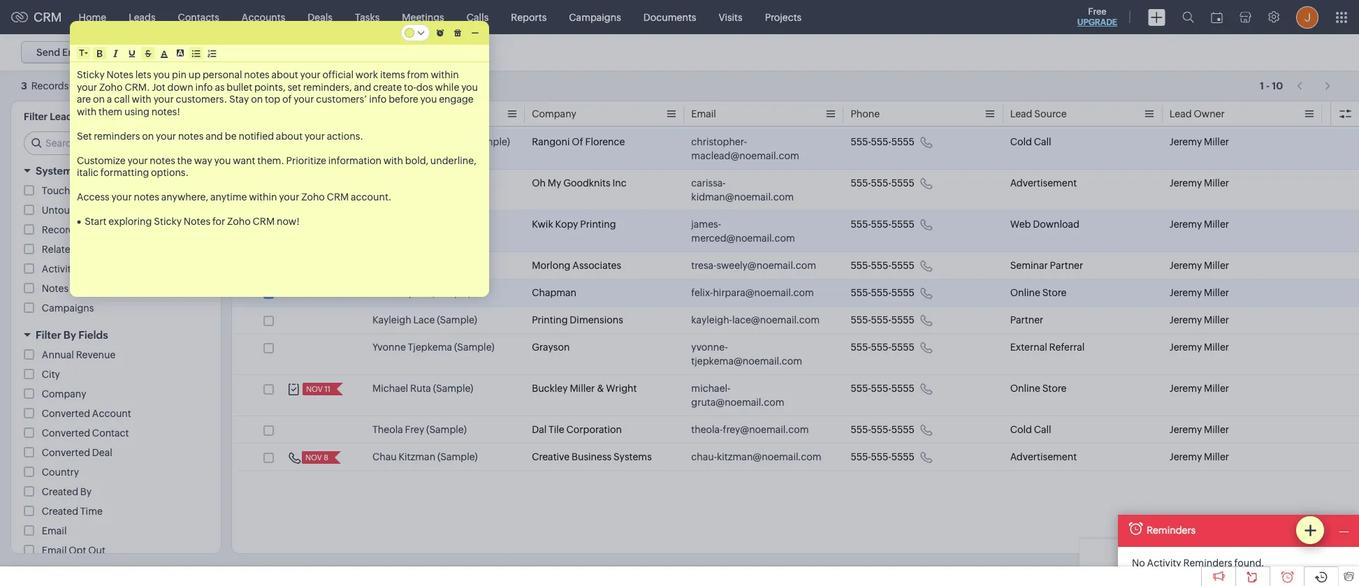 Task type: vqa. For each thing, say whether or not it's contained in the screenshot.


Task type: describe. For each thing, give the bounding box(es) containing it.
2 online store from the top
[[1011, 383, 1067, 394]]

carissa-
[[692, 178, 726, 189]]

lead for lead source
[[1011, 108, 1033, 120]]

3 records selected.
[[21, 81, 114, 92]]

miller for kayleigh-lace@noemail.com
[[1205, 315, 1230, 326]]

email up christopher-
[[692, 108, 717, 120]]

your up 'are'
[[77, 81, 97, 93]]

christopher maclead (sample)
[[373, 136, 510, 148]]

records for untouched
[[95, 205, 132, 216]]

row group containing christopher maclead (sample)
[[232, 129, 1360, 471]]

your down the 'set'
[[294, 94, 314, 105]]

seminar partner
[[1011, 260, 1084, 271]]

profile image
[[1297, 6, 1319, 28]]

actions.
[[327, 130, 364, 142]]

your up the 'set'
[[300, 69, 321, 80]]

down
[[167, 81, 193, 93]]

associates
[[573, 260, 622, 271]]

555-555-5555 for theola-frey@noemail.com
[[851, 424, 915, 436]]

oh my goodknits inc
[[532, 178, 627, 189]]

you down dos
[[421, 94, 437, 105]]

5555 for tresa-sweely@noemail.com
[[892, 260, 915, 271]]

miller for james- merced@noemail.com
[[1205, 219, 1230, 230]]

fields
[[78, 329, 108, 341]]

annual
[[42, 350, 74, 361]]

records for related
[[78, 244, 116, 255]]

email left opt
[[42, 545, 67, 556]]

james-
[[692, 219, 722, 230]]

corporation
[[567, 424, 622, 436]]

set
[[288, 81, 301, 93]]

unblock
[[216, 47, 254, 58]]

kitzman@noemail.com
[[717, 452, 822, 463]]

unblock email address
[[216, 47, 321, 58]]

to-
[[404, 81, 416, 93]]

0 horizontal spatial action
[[77, 224, 107, 236]]

0 vertical spatial crm
[[34, 10, 62, 24]]

miller for theola-frey@noemail.com
[[1205, 424, 1230, 436]]

555-555-5555 for carissa- kidman@noemail.com
[[851, 178, 915, 189]]

start
[[85, 216, 107, 227]]

you up engage
[[461, 81, 478, 93]]

10 jeremy miller from the top
[[1170, 452, 1230, 463]]

miller for tresa-sweely@noemail.com
[[1205, 260, 1230, 271]]

jeremy for tresa-sweely@noemail.com
[[1170, 260, 1203, 271]]

felix-hirpara@noemail.com
[[692, 287, 814, 299]]

system defined filters button
[[11, 159, 221, 183]]

frey
[[405, 424, 425, 436]]

create new sticky note image
[[1305, 524, 1317, 537]]

about for notified
[[276, 130, 303, 142]]

lead owner
[[1170, 108, 1225, 120]]

your up now!
[[279, 192, 299, 203]]

external
[[1011, 342, 1048, 353]]

jeremy for theola-frey@noemail.com
[[1170, 424, 1203, 436]]

chau
[[373, 452, 397, 463]]

jeremy miller for kayleigh-lace@noemail.com
[[1170, 315, 1230, 326]]

1 online store from the top
[[1011, 287, 1067, 299]]

rangoni
[[532, 136, 570, 148]]

5555 for james- merced@noemail.com
[[892, 219, 915, 230]]

chau-
[[692, 452, 717, 463]]

tasks
[[355, 12, 380, 23]]

(sample) for christopher maclead (sample)
[[470, 136, 510, 148]]

cold for christopher- maclead@noemail.com
[[1011, 136, 1032, 148]]

chapman
[[532, 287, 577, 299]]

carissa- kidman@noemail.com
[[692, 178, 794, 203]]

goodknits
[[564, 178, 611, 189]]

actions
[[359, 47, 394, 58]]

ruta
[[410, 383, 431, 394]]

converted for converted account
[[42, 408, 90, 419]]

miller for yvonne- tjepkema@noemail.com
[[1205, 342, 1230, 353]]

jeremy miller for tresa-sweely@noemail.com
[[1170, 260, 1230, 271]]

jeremy miller for james- merced@noemail.com
[[1170, 219, 1230, 230]]

with inside customize your notes the way you want them. prioritize information with bold, underline, italic formatting options.
[[384, 155, 403, 166]]

now!
[[277, 216, 300, 227]]

1 advertisement from the top
[[1011, 178, 1077, 189]]

using
[[124, 106, 150, 117]]

10 5555 from the top
[[892, 452, 915, 463]]

projects link
[[754, 0, 813, 34]]

converted for converted contact
[[42, 428, 90, 439]]

5555 for felix-hirpara@noemail.com
[[892, 287, 915, 299]]

(sample) for yvonne tjepkema (sample)
[[454, 342, 495, 353]]

converted account
[[42, 408, 131, 419]]

filter by fields
[[36, 329, 108, 341]]

notes!
[[152, 106, 180, 117]]

nov for michael
[[306, 385, 323, 394]]

jeremy miller for christopher- maclead@noemail.com
[[1170, 136, 1230, 148]]

555-555-5555 for tresa-sweely@noemail.com
[[851, 260, 915, 271]]

0 horizontal spatial company
[[42, 389, 86, 400]]

555-555-5555 for christopher- maclead@noemail.com
[[851, 136, 915, 148]]

by for filter
[[64, 329, 76, 341]]

christopher maclead (sample) link
[[373, 135, 510, 149]]

created for created time
[[42, 506, 78, 517]]

2 advertisement from the top
[[1011, 452, 1077, 463]]

nov 11 link
[[303, 383, 332, 396]]

yvonne
[[373, 342, 406, 353]]

your inside customize your notes the way you want them. prioritize information with bold, underline, italic formatting options.
[[128, 155, 148, 166]]

1 horizontal spatial zoho
[[227, 216, 251, 227]]

5555 for carissa- kidman@noemail.com
[[892, 178, 915, 189]]

maclead
[[429, 136, 468, 148]]

start exploring sticky notes for zoho crm now!
[[85, 216, 300, 227]]

delete image
[[455, 29, 462, 37]]

0 horizontal spatial and
[[206, 130, 223, 142]]

you inside customize your notes the way you want them. prioritize information with bold, underline, italic formatting options.
[[214, 155, 231, 166]]

reports link
[[500, 0, 558, 34]]

calendar image
[[1212, 12, 1223, 23]]

notes up the
[[178, 130, 204, 142]]

documents link
[[633, 0, 708, 34]]

nov 8 link
[[302, 452, 330, 464]]

kidman@noemail.com
[[692, 192, 794, 203]]

cold call for theola-frey@noemail.com
[[1011, 424, 1052, 436]]

contacts link
[[167, 0, 231, 34]]

555-555-5555 for yvonne- tjepkema@noemail.com
[[851, 342, 915, 353]]

within inside the sticky notes lets you pin up personal notes about your official work items from within your zoho crm. jot down info as bullet points, set reminders, and create to-dos while you are on a call with your customers. stay on top of your customers' info before you engage with them using notes!
[[431, 69, 459, 80]]

related
[[42, 244, 76, 255]]

chau kitzman (sample) link
[[373, 450, 478, 464]]

0 horizontal spatial on
[[93, 94, 105, 105]]

by for created
[[80, 487, 92, 498]]

create menu element
[[1140, 0, 1175, 34]]

chau kitzman (sample)
[[373, 452, 478, 463]]

1 vertical spatial info
[[369, 94, 387, 105]]

systems
[[614, 452, 652, 463]]

1 horizontal spatial action
[[118, 244, 148, 255]]

1 horizontal spatial crm
[[253, 216, 275, 227]]

profile element
[[1288, 0, 1328, 34]]

yvonne tjepkema (sample) link
[[373, 340, 495, 354]]

referral
[[1050, 342, 1085, 353]]

(sample) for michael ruta (sample)
[[433, 383, 474, 394]]

tile
[[549, 424, 565, 436]]

0 vertical spatial reminders
[[1147, 525, 1196, 536]]

5555 for christopher- maclead@noemail.com
[[892, 136, 915, 148]]

notes inside customize your notes the way you want them. prioritize information with bold, underline, italic formatting options.
[[150, 155, 175, 166]]

search image
[[1183, 11, 1195, 23]]

dal tile corporation
[[532, 424, 622, 436]]

jeremy for christopher- maclead@noemail.com
[[1170, 136, 1203, 148]]

untouched records
[[42, 205, 132, 216]]

1 horizontal spatial partner
[[1050, 260, 1084, 271]]

kayleigh-lace@noemail.com link
[[692, 313, 820, 327]]

1 vertical spatial crm
[[327, 192, 349, 203]]

0 horizontal spatial printing
[[532, 315, 568, 326]]

merced@noemail.com
[[692, 233, 795, 244]]

555-555-5555 for felix-hirpara@noemail.com
[[851, 287, 915, 299]]

work
[[356, 69, 378, 80]]

jeremy for felix-hirpara@noemail.com
[[1170, 287, 1203, 299]]

lace
[[413, 315, 435, 326]]

record action
[[42, 224, 107, 236]]

my
[[548, 178, 562, 189]]

home link
[[68, 0, 118, 34]]

sweely@noemail.com
[[717, 260, 817, 271]]

created time
[[42, 506, 103, 517]]

jeremy for kayleigh-lace@noemail.com
[[1170, 315, 1203, 326]]

email opt out
[[42, 545, 106, 556]]

email inside "send email" button
[[62, 47, 88, 58]]

jeremy for james- merced@noemail.com
[[1170, 219, 1203, 230]]

0 vertical spatial leads
[[129, 12, 156, 23]]

official
[[323, 69, 354, 80]]

records for touched
[[84, 185, 121, 196]]

kwik
[[532, 219, 553, 230]]

1 vertical spatial zoho
[[301, 192, 325, 203]]

jeremy for carissa- kidman@noemail.com
[[1170, 178, 1203, 189]]

5555 for theola-frey@noemail.com
[[892, 424, 915, 436]]

web
[[1011, 219, 1031, 230]]

formatting
[[101, 167, 149, 178]]

miller for carissa- kidman@noemail.com
[[1205, 178, 1230, 189]]

theola
[[373, 424, 403, 436]]

(sample) for felix hirpara (sample)
[[431, 287, 472, 299]]

8 555-555-5555 from the top
[[851, 383, 915, 394]]

created by
[[42, 487, 92, 498]]

carissa kidman (sample)
[[373, 178, 485, 189]]

1 store from the top
[[1043, 287, 1067, 299]]

send email button
[[21, 41, 103, 64]]

theola-
[[692, 424, 723, 436]]

0 horizontal spatial within
[[249, 192, 277, 203]]

0 horizontal spatial leads
[[50, 111, 77, 122]]

free upgrade
[[1078, 6, 1118, 27]]

filter leads by
[[24, 111, 91, 122]]

be
[[225, 130, 237, 142]]

name
[[397, 108, 424, 120]]

2 horizontal spatial on
[[251, 94, 263, 105]]



Task type: locate. For each thing, give the bounding box(es) containing it.
printing up grayson on the bottom of the page
[[532, 315, 568, 326]]

email left the address
[[256, 47, 281, 58]]

3 jeremy miller from the top
[[1170, 219, 1230, 230]]

rangoni of florence
[[532, 136, 625, 148]]

calls
[[467, 12, 489, 23]]

about for notes
[[272, 69, 298, 80]]

0 vertical spatial records
[[84, 185, 121, 196]]

7 jeremy miller from the top
[[1170, 342, 1230, 353]]

account
[[92, 408, 131, 419]]

7 555-555-5555 from the top
[[851, 342, 915, 353]]

0 vertical spatial printing
[[580, 219, 616, 230]]

0 vertical spatial online
[[1011, 287, 1041, 299]]

campaigns
[[569, 12, 621, 23], [42, 303, 94, 314]]

0 vertical spatial cold
[[1011, 136, 1032, 148]]

info up customers.
[[195, 81, 213, 93]]

search element
[[1175, 0, 1203, 34]]

sticky up selected.
[[77, 69, 105, 80]]

0 vertical spatial with
[[132, 94, 152, 105]]

lead left source
[[1011, 108, 1033, 120]]

cold call for christopher- maclead@noemail.com
[[1011, 136, 1052, 148]]

clear
[[123, 81, 147, 92]]

5 5555 from the top
[[892, 287, 915, 299]]

2 horizontal spatial with
[[384, 155, 403, 166]]

frey@noemail.com
[[723, 424, 809, 436]]

selected.
[[71, 81, 114, 92]]

accounts link
[[231, 0, 297, 34]]

0 horizontal spatial by
[[64, 329, 76, 341]]

1 horizontal spatial lead
[[1011, 108, 1033, 120]]

notes up points,
[[244, 69, 270, 80]]

0 vertical spatial nov
[[306, 385, 323, 394]]

creative business systems
[[532, 452, 652, 463]]

1 vertical spatial campaigns
[[42, 303, 94, 314]]

opt
[[69, 545, 86, 556]]

store down the external referral at the right bottom of the page
[[1043, 383, 1067, 394]]

and inside the sticky notes lets you pin up personal notes about your official work items from within your zoho crm. jot down info as bullet points, set reminders, and create to-dos while you are on a call with your customers. stay on top of your customers' info before you engage with them using notes!
[[354, 81, 371, 93]]

1 jeremy miller from the top
[[1170, 136, 1230, 148]]

0 vertical spatial by
[[64, 329, 76, 341]]

nov 11
[[306, 385, 331, 394]]

1 555-555-5555 from the top
[[851, 136, 915, 148]]

1 vertical spatial leads
[[50, 111, 77, 122]]

grayson
[[532, 342, 570, 353]]

1 created from the top
[[42, 487, 78, 498]]

leads left the by
[[50, 111, 77, 122]]

tjepkema@noemail.com
[[692, 356, 803, 367]]

within down customize your notes the way you want them. prioritize information with bold, underline, italic formatting options.
[[249, 192, 277, 203]]

sticky down "anywhere,"
[[154, 216, 182, 227]]

stay
[[229, 94, 249, 105]]

filter for filter leads by
[[24, 111, 48, 122]]

jeremy for yvonne- tjepkema@noemail.com
[[1170, 342, 1203, 353]]

crm up "send"
[[34, 10, 62, 24]]

unblock email address button
[[200, 41, 336, 64]]

online down seminar on the top of the page
[[1011, 287, 1041, 299]]

3 converted from the top
[[42, 447, 90, 459]]

your up the formatting
[[128, 155, 148, 166]]

1 vertical spatial within
[[249, 192, 277, 203]]

2 converted from the top
[[42, 428, 90, 439]]

0 horizontal spatial with
[[77, 106, 97, 117]]

email right "send"
[[62, 47, 88, 58]]

christopher- maclead@noemail.com
[[692, 136, 800, 161]]

1 vertical spatial converted
[[42, 428, 90, 439]]

points,
[[254, 81, 286, 93]]

your up prioritize
[[305, 130, 325, 142]]

0 horizontal spatial info
[[195, 81, 213, 93]]

crm link
[[11, 10, 62, 24]]

lead for lead owner
[[1170, 108, 1192, 120]]

1 horizontal spatial company
[[532, 108, 577, 120]]

5555 for kayleigh-lace@noemail.com
[[892, 315, 915, 326]]

1 vertical spatial cold
[[1011, 424, 1032, 436]]

(sample) inside felix hirpara (sample) link
[[431, 287, 472, 299]]

miller for christopher- maclead@noemail.com
[[1205, 136, 1230, 148]]

with down the crm.
[[132, 94, 152, 105]]

0 horizontal spatial notes
[[42, 283, 69, 294]]

1 vertical spatial online store
[[1011, 383, 1067, 394]]

lead left owner
[[1170, 108, 1192, 120]]

1 horizontal spatial and
[[354, 81, 371, 93]]

dos
[[416, 81, 433, 93]]

and left be
[[206, 130, 223, 142]]

1 call from the top
[[1034, 136, 1052, 148]]

jeremy miller for felix-hirpara@noemail.com
[[1170, 287, 1230, 299]]

3 lead from the left
[[1170, 108, 1192, 120]]

1 vertical spatial records
[[95, 205, 132, 216]]

christopher
[[373, 136, 427, 148]]

buckley
[[532, 383, 568, 394]]

nov for chau
[[306, 454, 322, 462]]

(sample) for theola frey (sample)
[[427, 424, 467, 436]]

customize
[[77, 155, 126, 166]]

1 vertical spatial cold call
[[1011, 424, 1052, 436]]

sticky inside the sticky notes lets you pin up personal notes about your official work items from within your zoho crm. jot down info as bullet points, set reminders, and create to-dos while you are on a call with your customers. stay on top of your customers' info before you engage with them using notes!
[[77, 69, 105, 80]]

(sample) right tjepkema
[[454, 342, 495, 353]]

(sample) up the "underline,"
[[470, 136, 510, 148]]

9 5555 from the top
[[892, 424, 915, 436]]

sticky notes lets you pin up personal notes about your official work items from within your zoho crm. jot down info as bullet points, set reminders, and create to-dos while you are on a call with your customers. stay on top of your customers' info before you engage with them using notes!
[[77, 69, 480, 117]]

filter for filter by fields
[[36, 329, 61, 341]]

1 vertical spatial with
[[77, 106, 97, 117]]

all
[[436, 110, 445, 118]]

morlong
[[532, 260, 571, 271]]

call for theola-frey@noemail.com
[[1034, 424, 1052, 436]]

create menu image
[[1149, 9, 1166, 26]]

(sample) inside christopher maclead (sample) link
[[470, 136, 510, 148]]

florence
[[586, 136, 625, 148]]

1 lead from the left
[[373, 108, 395, 120]]

2 horizontal spatial notes
[[184, 216, 210, 227]]

cold for theola-frey@noemail.com
[[1011, 424, 1032, 436]]

about inside the sticky notes lets you pin up personal notes about your official work items from within your zoho crm. jot down info as bullet points, set reminders, and create to-dos while you are on a call with your customers. stay on top of your customers' info before you engage with them using notes!
[[272, 69, 298, 80]]

with down 'are'
[[77, 106, 97, 117]]

notes left for
[[184, 216, 210, 227]]

your
[[300, 69, 321, 80], [77, 81, 97, 93], [154, 94, 174, 105], [294, 94, 314, 105], [156, 130, 176, 142], [305, 130, 325, 142], [128, 155, 148, 166], [112, 192, 132, 203], [279, 192, 299, 203]]

partner up external
[[1011, 315, 1044, 326]]

jeremy miller for yvonne- tjepkema@noemail.com
[[1170, 342, 1230, 353]]

info down create
[[369, 94, 387, 105]]

notified
[[239, 130, 274, 142]]

1 horizontal spatial sticky
[[154, 216, 182, 227]]

the
[[177, 155, 192, 166]]

1 cold from the top
[[1011, 136, 1032, 148]]

2 cold from the top
[[1011, 424, 1032, 436]]

tresa-sweely@noemail.com
[[692, 260, 817, 271]]

navigation
[[1291, 76, 1339, 96]]

converted up 'country'
[[42, 447, 90, 459]]

1 horizontal spatial campaigns
[[569, 12, 621, 23]]

while
[[435, 81, 460, 93]]

related records action
[[42, 244, 148, 255]]

4 5555 from the top
[[892, 260, 915, 271]]

lead name
[[373, 108, 424, 120]]

your down the formatting
[[112, 192, 132, 203]]

2 call from the top
[[1034, 424, 1052, 436]]

kayleigh
[[373, 315, 412, 326]]

dal
[[532, 424, 547, 436]]

1 vertical spatial store
[[1043, 383, 1067, 394]]

theola frey (sample)
[[373, 424, 467, 436]]

campaigns up filter by fields
[[42, 303, 94, 314]]

kayleigh-lace@noemail.com
[[692, 315, 820, 326]]

notes inside the sticky notes lets you pin up personal notes about your official work items from within your zoho crm. jot down info as bullet points, set reminders, and create to-dos while you are on a call with your customers. stay on top of your customers' info before you engage with them using notes!
[[244, 69, 270, 80]]

(sample) inside theola frey (sample) link
[[427, 424, 467, 436]]

zoho right for
[[227, 216, 251, 227]]

reminders up activity
[[1147, 525, 1196, 536]]

(sample) for carissa kidman (sample)
[[445, 178, 485, 189]]

1 vertical spatial filter
[[36, 329, 61, 341]]

555-555-5555 for james- merced@noemail.com
[[851, 219, 915, 230]]

1 vertical spatial company
[[42, 389, 86, 400]]

partner right seminar on the top of the page
[[1050, 260, 1084, 271]]

action up 'related records action'
[[77, 224, 107, 236]]

0 vertical spatial campaigns
[[569, 12, 621, 23]]

calls link
[[456, 0, 500, 34]]

printing right "kopy" on the top left
[[580, 219, 616, 230]]

1 vertical spatial nov
[[306, 454, 322, 462]]

2 created from the top
[[42, 506, 78, 517]]

2 vertical spatial zoho
[[227, 216, 251, 227]]

1 horizontal spatial printing
[[580, 219, 616, 230]]

lead down before
[[373, 108, 395, 120]]

online store down the external referral at the right bottom of the page
[[1011, 383, 1067, 394]]

reminders left found.
[[1184, 558, 1233, 569]]

nov
[[306, 385, 323, 394], [306, 454, 322, 462]]

on left 'a'
[[93, 94, 105, 105]]

2 vertical spatial notes
[[42, 283, 69, 294]]

0 vertical spatial notes
[[107, 69, 133, 80]]

notes up 'exploring'
[[134, 192, 159, 203]]

by inside filter by fields dropdown button
[[64, 329, 76, 341]]

2 lead from the left
[[1011, 108, 1033, 120]]

your up notes!
[[154, 94, 174, 105]]

(sample) right ruta
[[433, 383, 474, 394]]

(sample) right frey
[[427, 424, 467, 436]]

3 555-555-5555 from the top
[[851, 219, 915, 230]]

0 vertical spatial advertisement
[[1011, 178, 1077, 189]]

3
[[21, 81, 27, 92]]

about up prioritize
[[276, 130, 303, 142]]

zoho inside the sticky notes lets you pin up personal notes about your official work items from within your zoho crm. jot down info as bullet points, set reminders, and create to-dos while you are on a call with your customers. stay on top of your customers' info before you engage with them using notes!
[[99, 81, 123, 93]]

(sample) right the "kitzman"
[[438, 452, 478, 463]]

1 horizontal spatial notes
[[107, 69, 133, 80]]

0 horizontal spatial zoho
[[99, 81, 123, 93]]

2 vertical spatial converted
[[42, 447, 90, 459]]

3 5555 from the top
[[892, 219, 915, 230]]

nov left 11
[[306, 385, 323, 394]]

2 vertical spatial with
[[384, 155, 403, 166]]

address
[[283, 47, 321, 58]]

0 vertical spatial store
[[1043, 287, 1067, 299]]

2 5555 from the top
[[892, 178, 915, 189]]

0 horizontal spatial campaigns
[[42, 303, 94, 314]]

4 jeremy from the top
[[1170, 260, 1203, 271]]

created down 'country'
[[42, 487, 78, 498]]

0 vertical spatial zoho
[[99, 81, 123, 93]]

converted up converted deal
[[42, 428, 90, 439]]

revenue
[[76, 350, 116, 361]]

printing dimensions
[[532, 315, 623, 326]]

crm left now!
[[253, 216, 275, 227]]

touched
[[42, 185, 82, 196]]

None field
[[79, 48, 88, 59]]

zoho up 'a'
[[99, 81, 123, 93]]

filter inside dropdown button
[[36, 329, 61, 341]]

Search text field
[[24, 132, 210, 155]]

2 jeremy miller from the top
[[1170, 178, 1230, 189]]

options.
[[151, 167, 189, 178]]

9 jeremy miller from the top
[[1170, 424, 1230, 436]]

4 555-555-5555 from the top
[[851, 260, 915, 271]]

lead for lead name
[[373, 108, 395, 120]]

1 vertical spatial call
[[1034, 424, 1052, 436]]

(sample) inside 'kayleigh lace (sample)' link
[[437, 315, 478, 326]]

records down defined on the top of the page
[[84, 185, 121, 196]]

yvonne-
[[692, 342, 728, 353]]

created down created by
[[42, 506, 78, 517]]

email inside the unblock email address button
[[256, 47, 281, 58]]

9 jeremy from the top
[[1170, 424, 1203, 436]]

1 horizontal spatial leads
[[129, 12, 156, 23]]

1 vertical spatial sticky
[[154, 216, 182, 227]]

(sample) inside the yvonne tjepkema (sample) link
[[454, 342, 495, 353]]

engage
[[439, 94, 474, 105]]

1 vertical spatial printing
[[532, 315, 568, 326]]

2 store from the top
[[1043, 383, 1067, 394]]

(sample) for chau kitzman (sample)
[[438, 452, 478, 463]]

miller
[[1205, 136, 1230, 148], [1205, 178, 1230, 189], [1205, 219, 1230, 230], [1205, 260, 1230, 271], [1205, 287, 1230, 299], [1205, 315, 1230, 326], [1205, 342, 1230, 353], [570, 383, 595, 394], [1205, 383, 1230, 394], [1205, 424, 1230, 436], [1205, 452, 1230, 463]]

within up while
[[431, 69, 459, 80]]

1 online from the top
[[1011, 287, 1041, 299]]

tresa-sweely@noemail.com link
[[692, 259, 817, 273]]

are
[[77, 94, 91, 105]]

8 jeremy miller from the top
[[1170, 383, 1230, 394]]

0 vertical spatial call
[[1034, 136, 1052, 148]]

1 vertical spatial created
[[42, 506, 78, 517]]

company up rangoni
[[532, 108, 577, 120]]

email down created time
[[42, 526, 67, 537]]

0 vertical spatial info
[[195, 81, 213, 93]]

gruta@noemail.com
[[692, 397, 785, 408]]

about up the 'set'
[[272, 69, 298, 80]]

reminder image
[[437, 29, 445, 37]]

2 online from the top
[[1011, 383, 1041, 394]]

crm.
[[125, 81, 150, 93]]

10 555-555-5555 from the top
[[851, 452, 915, 463]]

1 jeremy from the top
[[1170, 136, 1203, 148]]

meetings
[[402, 12, 444, 23]]

your down notes!
[[156, 130, 176, 142]]

2 vertical spatial records
[[78, 244, 116, 255]]

row group
[[232, 129, 1360, 471]]

0 horizontal spatial partner
[[1011, 315, 1044, 326]]

notes inside the sticky notes lets you pin up personal notes about your official work items from within your zoho crm. jot down info as bullet points, set reminders, and create to-dos while you are on a call with your customers. stay on top of your customers' info before you engage with them using notes!
[[107, 69, 133, 80]]

italic
[[77, 167, 99, 178]]

1 horizontal spatial info
[[369, 94, 387, 105]]

5555 for yvonne- tjepkema@noemail.com
[[892, 342, 915, 353]]

by up annual revenue
[[64, 329, 76, 341]]

felix hirpara (sample)
[[373, 287, 472, 299]]

upgrade
[[1078, 17, 1118, 27]]

1 vertical spatial notes
[[184, 216, 210, 227]]

record
[[42, 224, 75, 236]]

5 jeremy from the top
[[1170, 287, 1203, 299]]

kopy
[[555, 219, 578, 230]]

0 horizontal spatial sticky
[[77, 69, 105, 80]]

1 cold call from the top
[[1011, 136, 1052, 148]]

company down the city
[[42, 389, 86, 400]]

cold
[[1011, 136, 1032, 148], [1011, 424, 1032, 436]]

6 jeremy miller from the top
[[1170, 315, 1230, 326]]

2 cold call from the top
[[1011, 424, 1052, 436]]

information
[[328, 155, 382, 166]]

crm left account. at the left top of the page
[[327, 192, 349, 203]]

zoho down prioritize
[[301, 192, 325, 203]]

6 5555 from the top
[[892, 315, 915, 326]]

7 5555 from the top
[[892, 342, 915, 353]]

notes up options. at the left of page
[[150, 155, 175, 166]]

felix
[[373, 287, 394, 299]]

yvonne- tjepkema@noemail.com
[[692, 342, 803, 367]]

5 555-555-5555 from the top
[[851, 287, 915, 299]]

items
[[380, 69, 405, 80]]

1 vertical spatial advertisement
[[1011, 452, 1077, 463]]

by
[[80, 111, 91, 122]]

owner
[[1194, 108, 1225, 120]]

reports
[[511, 12, 547, 23]]

and down work
[[354, 81, 371, 93]]

1 5555 from the top
[[892, 136, 915, 148]]

nov 8
[[306, 454, 329, 462]]

nov left 8
[[306, 454, 322, 462]]

1 vertical spatial by
[[80, 487, 92, 498]]

filter up annual
[[36, 329, 61, 341]]

want
[[233, 155, 255, 166]]

jeremy miller for carissa- kidman@noemail.com
[[1170, 178, 1230, 189]]

contact
[[92, 428, 129, 439]]

filter
[[24, 111, 48, 122], [36, 329, 61, 341]]

campaigns right reports link
[[569, 12, 621, 23]]

0 horizontal spatial lead
[[373, 108, 395, 120]]

download
[[1033, 219, 1080, 230]]

leads up create
[[129, 12, 156, 23]]

notes down activities
[[42, 283, 69, 294]]

0 vertical spatial online store
[[1011, 287, 1067, 299]]

5 jeremy miller from the top
[[1170, 287, 1230, 299]]

0 horizontal spatial crm
[[34, 10, 62, 24]]

1 horizontal spatial by
[[80, 487, 92, 498]]

online store down 'seminar partner'
[[1011, 287, 1067, 299]]

8 jeremy from the top
[[1170, 383, 1203, 394]]

1 vertical spatial action
[[118, 244, 148, 255]]

0 vertical spatial and
[[354, 81, 371, 93]]

jeremy miller for theola-frey@noemail.com
[[1170, 424, 1230, 436]]

1 horizontal spatial with
[[132, 94, 152, 105]]

chau-kitzman@noemail.com
[[692, 452, 822, 463]]

1 vertical spatial partner
[[1011, 315, 1044, 326]]

business
[[572, 452, 612, 463]]

1 vertical spatial and
[[206, 130, 223, 142]]

4 jeremy miller from the top
[[1170, 260, 1230, 271]]

0 vertical spatial cold call
[[1011, 136, 1052, 148]]

1 vertical spatial about
[[276, 130, 303, 142]]

action down 'exploring'
[[118, 244, 148, 255]]

2 horizontal spatial lead
[[1170, 108, 1192, 120]]

felix hirpara (sample) link
[[373, 286, 472, 300]]

theola-frey@noemail.com
[[692, 424, 809, 436]]

converted for converted deal
[[42, 447, 90, 459]]

miller for felix-hirpara@noemail.com
[[1205, 287, 1230, 299]]

notes up clear
[[107, 69, 133, 80]]

1 horizontal spatial on
[[142, 130, 154, 142]]

chau-kitzman@noemail.com link
[[692, 450, 822, 464]]

you up jot on the top of page
[[153, 69, 170, 80]]

6 555-555-5555 from the top
[[851, 315, 915, 326]]

9 555-555-5555 from the top
[[851, 424, 915, 436]]

you right way
[[214, 155, 231, 166]]

0 vertical spatial sticky
[[77, 69, 105, 80]]

8 5555 from the top
[[892, 383, 915, 394]]

3 jeremy from the top
[[1170, 219, 1203, 230]]

2 jeremy from the top
[[1170, 178, 1203, 189]]

(sample) up 'kayleigh lace (sample)' link
[[431, 287, 472, 299]]

kayleigh lace (sample) link
[[373, 313, 478, 327]]

records down access
[[95, 205, 132, 216]]

store down 'seminar partner'
[[1043, 287, 1067, 299]]

store
[[1043, 287, 1067, 299], [1043, 383, 1067, 394]]

email
[[62, 47, 88, 58], [256, 47, 281, 58], [692, 108, 717, 120], [42, 526, 67, 537], [42, 545, 67, 556]]

1 vertical spatial online
[[1011, 383, 1041, 394]]

on down using
[[142, 130, 154, 142]]

with down christopher
[[384, 155, 403, 166]]

(sample) right lace
[[437, 315, 478, 326]]

0 vertical spatial filter
[[24, 111, 48, 122]]

(sample) down the "underline,"
[[445, 178, 485, 189]]

0 vertical spatial created
[[42, 487, 78, 498]]

on left top
[[251, 94, 263, 105]]

online down external
[[1011, 383, 1041, 394]]

theola-frey@noemail.com link
[[692, 423, 809, 437]]

555-555-5555 for kayleigh-lace@noemail.com
[[851, 315, 915, 326]]

6 jeremy from the top
[[1170, 315, 1203, 326]]

2 horizontal spatial crm
[[327, 192, 349, 203]]

(sample) inside michael ruta (sample) link
[[433, 383, 474, 394]]

7 jeremy from the top
[[1170, 342, 1203, 353]]

top
[[265, 94, 281, 105]]

records down start
[[78, 244, 116, 255]]

0 vertical spatial converted
[[42, 408, 90, 419]]

created for created by
[[42, 487, 78, 498]]

0 vertical spatial action
[[77, 224, 107, 236]]

converted up converted contact
[[42, 408, 90, 419]]

1 converted from the top
[[42, 408, 90, 419]]

(sample) inside 'carissa kidman (sample)' link
[[445, 178, 485, 189]]

(sample) inside chau kitzman (sample) 'link'
[[438, 452, 478, 463]]

from
[[407, 69, 429, 80]]

call for christopher- maclead@noemail.com
[[1034, 136, 1052, 148]]

1 horizontal spatial within
[[431, 69, 459, 80]]

carissa- kidman@noemail.com link
[[692, 176, 823, 204]]

christopher-
[[692, 136, 748, 148]]

1 vertical spatial reminders
[[1184, 558, 1233, 569]]

0 vertical spatial company
[[532, 108, 577, 120]]

10 jeremy from the top
[[1170, 452, 1203, 463]]

(sample) for kayleigh lace (sample)
[[437, 315, 478, 326]]

filter down 3
[[24, 111, 48, 122]]

2 vertical spatial crm
[[253, 216, 275, 227]]

by up time
[[80, 487, 92, 498]]

printing
[[580, 219, 616, 230], [532, 315, 568, 326]]

no activity reminders found.
[[1133, 558, 1265, 569]]

2 555-555-5555 from the top
[[851, 178, 915, 189]]

michael- gruta@noemail.com link
[[692, 382, 823, 410]]

0 vertical spatial partner
[[1050, 260, 1084, 271]]



